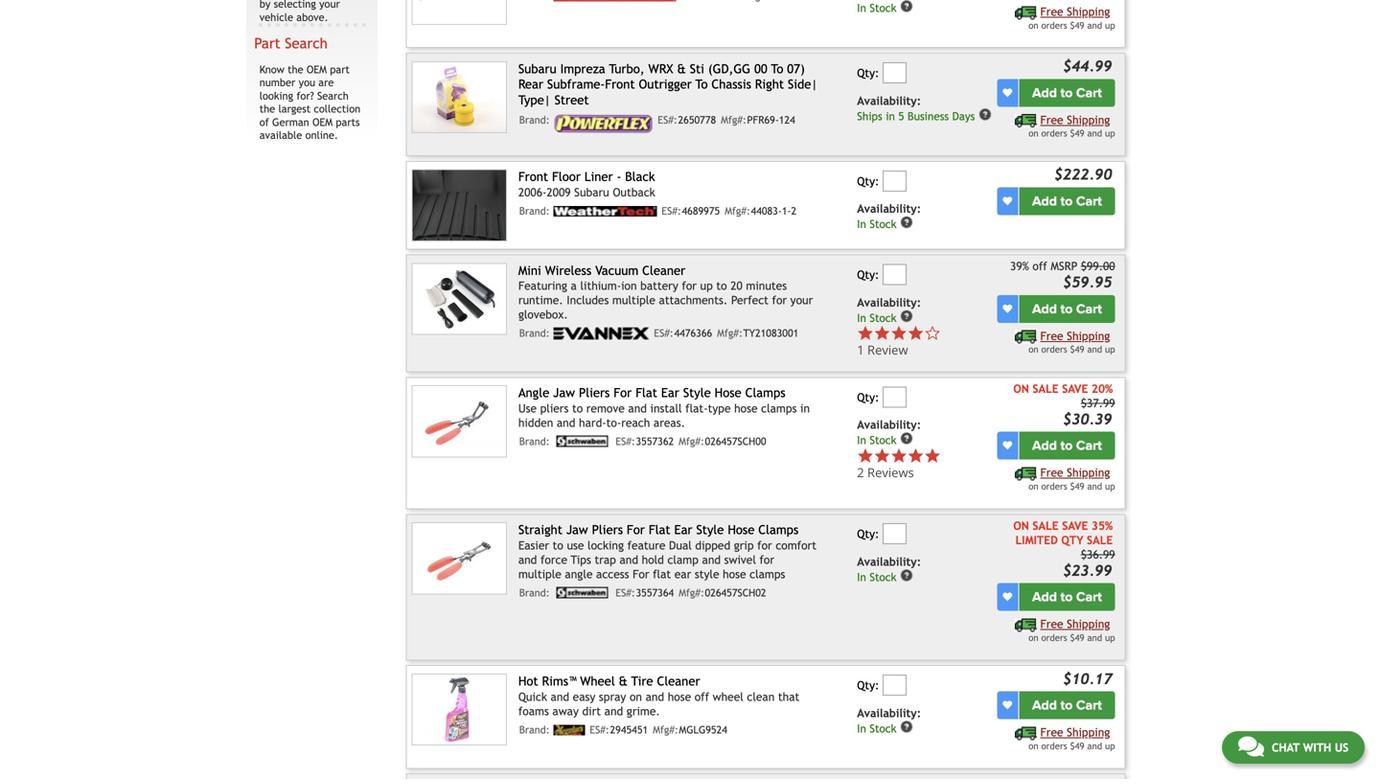 Task type: vqa. For each thing, say whether or not it's contained in the screenshot.
$59.95 Add to Wish List icon
yes



Task type: describe. For each thing, give the bounding box(es) containing it.
44083-
[[751, 205, 782, 217]]

clamps inside angle jaw pliers for flat ear style hose clamps use pliers to remove and install flat-type hose clamps in hidden and hard-to-reach areas.
[[761, 402, 797, 415]]

2 question sign image from the top
[[900, 310, 914, 323]]

attachments.
[[659, 294, 728, 307]]

to-
[[607, 416, 622, 430]]

trap
[[595, 553, 616, 567]]

wrx
[[649, 61, 674, 76]]

cart for add to wish list image associated with $44.99
[[1077, 85, 1103, 101]]

1 vertical spatial oem
[[313, 116, 333, 128]]

add for 2nd add to wish list image from the top of the page
[[1033, 438, 1058, 454]]

for for qty
[[627, 523, 645, 538]]

and up $222.90
[[1088, 128, 1103, 139]]

availability: in stock for front floor liner - black
[[857, 202, 922, 231]]

1
[[857, 341, 865, 359]]

brand: for front
[[519, 205, 550, 217]]

dipped
[[696, 539, 731, 552]]

for right swivel
[[760, 553, 775, 567]]

add for limited's add to wish list icon
[[1033, 589, 1058, 606]]

add to cart button for add to wish list icon related to $59.95
[[1020, 295, 1116, 323]]

$222.90
[[1055, 166, 1113, 183]]

1 1 review link from the top
[[857, 325, 994, 359]]

ear for qty
[[675, 523, 693, 538]]

floor
[[552, 169, 581, 184]]

2 in from the top
[[857, 218, 867, 231]]

and down dipped
[[702, 553, 721, 567]]

outrigger
[[639, 77, 692, 92]]

weathertech - corporate logo image
[[554, 206, 657, 217]]

and up away
[[551, 690, 570, 704]]

street
[[555, 93, 589, 107]]

4 orders from the top
[[1042, 481, 1068, 492]]

2650778
[[678, 114, 716, 126]]

angle jaw pliers for flat ear style hose clamps link
[[519, 386, 786, 400]]

1 free shipping image from the top
[[1015, 114, 1037, 128]]

1 star image from the left
[[857, 325, 874, 342]]

brand: for angle
[[519, 436, 550, 448]]

es#: for angle jaw pliers for flat ear style hose clamps
[[616, 436, 636, 448]]

0 vertical spatial oem
[[307, 63, 327, 76]]

es#4636404 - bh00104 - power stop 18-19 subaru wrx sti front & rear ss braided brake hose kit - power stop - volkswagen image
[[412, 0, 507, 25]]

wireless
[[545, 263, 592, 278]]

liner
[[585, 169, 613, 184]]

black
[[625, 169, 655, 184]]

up up 20%
[[1106, 344, 1116, 355]]

026457sch02
[[705, 587, 767, 599]]

front inside subaru impreza turbo, wrx & sti (gd,gg 00 to 07) rear subframe-front outrigger to chassis right side| type| street
[[605, 77, 635, 92]]

1 stock from the top
[[870, 1, 897, 14]]

access
[[596, 568, 629, 581]]

front inside front floor liner - black 2006-2009 subaru outback
[[519, 169, 549, 184]]

add for add to wish list image related to $10.17
[[1033, 698, 1058, 714]]

rear
[[519, 77, 544, 92]]

to down the $10.17
[[1061, 698, 1073, 714]]

cleaner inside mini wireless vacuum cleaner featuring a lithium-ion battery for up to 20 minutes runtime. includes multiple attachments. perfect for your glovebox.
[[643, 263, 686, 278]]

es#: 2945451 mfg#: mglg9524
[[590, 724, 728, 736]]

question sign image for $44.99
[[979, 108, 992, 121]]

07)
[[788, 61, 805, 76]]

availability: for hot rims™ wheel & tire cleaner
[[857, 707, 922, 720]]

4 stock from the top
[[870, 434, 897, 447]]

mfg#: for hot rims™ wheel & tire cleaner
[[653, 724, 679, 736]]

hose for qty
[[728, 523, 755, 538]]

3 free shipping image from the top
[[1015, 619, 1037, 632]]

and up 20%
[[1088, 344, 1103, 355]]

limited
[[1016, 534, 1058, 547]]

qty: for $44.99
[[857, 66, 880, 80]]

subaru impreza turbo, wrx & sti (gd,gg 00 to 07) rear subframe-front outrigger to chassis right side| type| street
[[519, 61, 818, 107]]

availability: for straight jaw pliers for flat ear style hose clamps
[[857, 555, 922, 569]]

powerflex - corporate logo image
[[554, 114, 653, 134]]

mfg#: for straight jaw pliers for flat ear style hose clamps
[[679, 587, 705, 599]]

vacuum
[[596, 263, 639, 278]]

5 free shipping on orders $49 and up from the top
[[1029, 618, 1116, 643]]

4 shipping from the top
[[1067, 466, 1111, 480]]

6 orders from the top
[[1042, 741, 1068, 752]]

on for qty
[[1014, 519, 1030, 533]]

you
[[299, 76, 315, 89]]

2 $49 from the top
[[1071, 128, 1085, 139]]

that
[[778, 690, 800, 704]]

and down spray
[[605, 705, 623, 718]]

2 orders from the top
[[1042, 128, 1068, 139]]

to down $44.99
[[1061, 85, 1073, 101]]

to inside straight jaw pliers for flat ear style hose clamps easier to use locking feature dual dipped grip for comfort and force tips trap and hold clamp and swivel for multiple angle access for flat ear style hose clamps
[[553, 539, 564, 552]]

clamp
[[668, 553, 699, 567]]

hard-
[[579, 416, 607, 430]]

1 free shipping on orders $49 and up from the top
[[1029, 5, 1116, 31]]

and down easier
[[519, 553, 537, 567]]

number
[[260, 76, 296, 89]]

add for add to wish list icon related to $59.95
[[1033, 301, 1058, 317]]

es#: left 2650778
[[658, 114, 678, 126]]

2 free shipping image from the top
[[1015, 331, 1037, 344]]

up down the $10.17
[[1106, 741, 1116, 752]]

1 free shipping image from the top
[[1015, 6, 1037, 19]]

on sale save 35% limited qty sale $36.99 $23.99
[[1014, 519, 1116, 580]]

hose inside hot rims™ wheel & tire cleaner quick and easy spray on and hose off wheel clean that foams away dirt and grime.
[[668, 690, 691, 704]]

es#: 4476366 mfg#: ty21083001
[[654, 328, 799, 340]]

brand: for mini
[[519, 328, 550, 340]]

mfg#: for front floor liner - black
[[725, 205, 751, 217]]

2 shipping from the top
[[1067, 113, 1111, 126]]

6 in from the top
[[857, 723, 867, 736]]

4689975
[[682, 205, 720, 217]]

up inside mini wireless vacuum cleaner featuring a lithium-ion battery for up to 20 minutes runtime. includes multiple attachments. perfect for your glovebox.
[[700, 279, 713, 293]]

to inside mini wireless vacuum cleaner featuring a lithium-ion battery for up to 20 minutes runtime. includes multiple attachments. perfect for your glovebox.
[[717, 279, 727, 293]]

chat
[[1272, 741, 1300, 755]]

for up the attachments.
[[682, 279, 697, 293]]

2 add to wish list image from the top
[[1003, 441, 1013, 451]]

5 in from the top
[[857, 571, 867, 584]]

angle
[[519, 386, 550, 400]]

schwaben - corporate logo image for $23.99
[[554, 587, 611, 599]]

turbo,
[[609, 61, 645, 76]]

style for qty
[[697, 523, 724, 538]]

6 free shipping on orders $49 and up from the top
[[1029, 726, 1116, 752]]

jaw for $30.39
[[553, 386, 575, 400]]

0 vertical spatial search
[[285, 35, 328, 52]]

online.
[[305, 129, 338, 142]]

review
[[868, 341, 909, 359]]

multiple inside straight jaw pliers for flat ear style hose clamps easier to use locking feature dual dipped grip for comfort and force tips trap and hold clamp and swivel for multiple angle access for flat ear style hose clamps
[[519, 568, 562, 581]]

and up access
[[620, 553, 639, 567]]

grip
[[734, 539, 754, 552]]

includes
[[567, 294, 609, 307]]

add to wish list image for $10.17
[[1003, 701, 1013, 711]]

and up $44.99
[[1088, 20, 1103, 31]]

locking
[[588, 539, 624, 552]]

know
[[260, 63, 285, 76]]

es#: for hot rims™ wheel & tire cleaner
[[590, 724, 610, 736]]

ty21083001
[[744, 328, 799, 340]]

20%
[[1092, 382, 1113, 396]]

your
[[791, 294, 813, 307]]

in stock
[[857, 1, 897, 14]]

1 free from the top
[[1041, 5, 1064, 18]]

availability: ships in 5 business days
[[857, 94, 975, 123]]

add to cart button for add to wish list image associated with $44.99
[[1020, 79, 1116, 107]]

clean
[[747, 690, 775, 704]]

4 question sign image from the top
[[900, 569, 914, 583]]

hold
[[642, 553, 664, 567]]

days
[[953, 110, 975, 123]]

3 shipping from the top
[[1067, 329, 1111, 343]]

2 free shipping on orders $49 and up from the top
[[1029, 113, 1116, 139]]

of
[[260, 116, 269, 128]]

angle jaw pliers for flat ear style hose clamps use pliers to remove and install flat-type hose clamps in hidden and hard-to-reach areas.
[[519, 386, 810, 430]]

pliers for qty
[[592, 523, 623, 538]]

3 in from the top
[[857, 312, 867, 324]]

39% off msrp $99.00 $59.95
[[1011, 260, 1116, 291]]

pliers
[[540, 402, 569, 415]]

add for 1st add to wish list icon from the top of the page
[[1033, 193, 1058, 209]]

style for $30.39
[[683, 386, 711, 400]]

pliers for $30.39
[[579, 386, 610, 400]]

for?
[[297, 90, 314, 102]]

with
[[1304, 741, 1332, 755]]

right
[[755, 77, 784, 92]]

es#: for front floor liner - black
[[662, 205, 682, 217]]

1 shipping from the top
[[1067, 5, 1111, 18]]

3 orders from the top
[[1042, 344, 1068, 355]]

outback
[[613, 186, 656, 199]]

up up the $10.17
[[1106, 633, 1116, 643]]

1 horizontal spatial the
[[288, 63, 304, 76]]

and up "reach"
[[628, 402, 647, 415]]

to inside subaru impreza turbo, wrx & sti (gd,gg 00 to 07) rear subframe-front outrigger to chassis right side| type| street
[[771, 61, 784, 76]]

rims™
[[542, 674, 577, 689]]

hot
[[519, 674, 538, 689]]

for down minutes
[[772, 294, 787, 307]]

1 2 reviews link from the top
[[857, 448, 994, 481]]

easy
[[573, 690, 596, 704]]

to down $59.95
[[1061, 301, 1073, 317]]

1 orders from the top
[[1042, 20, 1068, 31]]

chat with us link
[[1222, 732, 1365, 764]]

5
[[899, 110, 905, 123]]

use
[[519, 402, 537, 415]]

looking
[[260, 90, 293, 102]]

feature
[[628, 539, 666, 552]]

install
[[651, 402, 682, 415]]

wheel
[[580, 674, 615, 689]]

tips
[[571, 553, 591, 567]]

to inside angle jaw pliers for flat ear style hose clamps use pliers to remove and install flat-type hose clamps in hidden and hard-to-reach areas.
[[572, 402, 583, 415]]

dual
[[669, 539, 692, 552]]

up up $44.99
[[1106, 20, 1116, 31]]

to down $222.90
[[1061, 193, 1073, 209]]

1 add to wish list image from the top
[[1003, 196, 1013, 206]]

reviews
[[868, 464, 914, 481]]

2 2 reviews link from the top
[[857, 464, 941, 481]]

flat
[[653, 568, 671, 581]]

brand: for straight
[[519, 587, 550, 599]]

hose inside straight jaw pliers for flat ear style hose clamps easier to use locking feature dual dipped grip for comfort and force tips trap and hold clamp and swivel for multiple angle access for flat ear style hose clamps
[[723, 568, 746, 581]]

add to wish list image for $44.99
[[1003, 88, 1013, 98]]

ear
[[675, 568, 692, 581]]

subaru impreza turbo, wrx & sti (gd,gg 00 to 07) rear subframe-front outrigger to chassis right side| type| street link
[[519, 61, 818, 107]]

battery
[[641, 279, 679, 293]]

1 in from the top
[[857, 1, 867, 14]]

2 inside 2 reviews link
[[857, 464, 865, 481]]

3 question sign image from the top
[[900, 432, 914, 446]]

hot rims™ wheel & tire cleaner quick and easy spray on and hose off wheel clean that foams away dirt and grime.
[[519, 674, 800, 718]]

mfg#: for mini wireless vacuum cleaner
[[717, 328, 743, 340]]



Task type: locate. For each thing, give the bounding box(es) containing it.
2 availability: in stock from the top
[[857, 296, 922, 324]]

$44.99
[[1063, 58, 1113, 75]]

on inside on sale save 20% $37.99 $30.39
[[1014, 382, 1030, 396]]

business
[[908, 110, 949, 123]]

0 vertical spatial add to wish list image
[[1003, 196, 1013, 206]]

3 $49 from the top
[[1071, 344, 1085, 355]]

4 free shipping image from the top
[[1015, 727, 1037, 741]]

0 vertical spatial in
[[886, 110, 895, 123]]

0 horizontal spatial front
[[519, 169, 549, 184]]

cart for 1st add to wish list icon from the top of the page
[[1077, 193, 1103, 209]]

3 add to wish list image from the top
[[1003, 593, 1013, 602]]

to left the 20 at the top of page
[[717, 279, 727, 293]]

2 reviews link
[[857, 448, 994, 481], [857, 464, 941, 481]]

runtime.
[[519, 294, 564, 307]]

pliers inside straight jaw pliers for flat ear style hose clamps easier to use locking feature dual dipped grip for comfort and force tips trap and hold clamp and swivel for multiple angle access for flat ear style hose clamps
[[592, 523, 623, 538]]

2009
[[547, 186, 571, 199]]

0 vertical spatial clamps
[[761, 402, 797, 415]]

0 vertical spatial on
[[1014, 382, 1030, 396]]

1 schwaben - corporate logo image from the top
[[554, 436, 611, 447]]

5 shipping from the top
[[1067, 618, 1111, 631]]

brand: down hidden
[[519, 436, 550, 448]]

6 stock from the top
[[870, 723, 897, 736]]

cart down the $23.99
[[1077, 589, 1103, 606]]

free up $222.90
[[1041, 113, 1064, 126]]

1 vertical spatial for
[[627, 523, 645, 538]]

es#: for straight jaw pliers for flat ear style hose clamps
[[616, 587, 636, 599]]

front down turbo,
[[605, 77, 635, 92]]

0 horizontal spatial multiple
[[519, 568, 562, 581]]

1 vertical spatial off
[[695, 690, 710, 704]]

1 vertical spatial on
[[1014, 519, 1030, 533]]

2 save from the top
[[1063, 519, 1089, 533]]

3 free shipping on orders $49 and up from the top
[[1029, 329, 1116, 355]]

sale up limited
[[1033, 519, 1059, 533]]

$36.99
[[1081, 548, 1116, 561]]

1 vertical spatial sale
[[1033, 519, 1059, 533]]

0 vertical spatial hose
[[735, 402, 758, 415]]

1 qty: from the top
[[857, 66, 880, 80]]

1 add from the top
[[1033, 85, 1058, 101]]

add to cart for "add to cart" button related to 2nd add to wish list image from the top of the page
[[1033, 438, 1103, 454]]

schwaben - corporate logo image
[[554, 436, 611, 447], [554, 587, 611, 599]]

add to cart for add to wish list icon related to $59.95 "add to cart" button
[[1033, 301, 1103, 317]]

1 vertical spatial subaru
[[575, 186, 610, 199]]

add to cart button down the $10.17
[[1020, 692, 1116, 720]]

6 availability: from the top
[[857, 707, 922, 720]]

6 add to cart from the top
[[1033, 698, 1103, 714]]

mfg#: down ear
[[679, 587, 705, 599]]

up up $222.90
[[1106, 128, 1116, 139]]

to down the $23.99
[[1061, 589, 1073, 606]]

and down the $10.17
[[1088, 741, 1103, 752]]

free shipping on orders $49 and up up 20%
[[1029, 329, 1116, 355]]

1 vertical spatial 2
[[857, 464, 865, 481]]

4 brand: from the top
[[519, 436, 550, 448]]

es#: down "reach"
[[616, 436, 636, 448]]

4 availability: in stock from the top
[[857, 555, 922, 584]]

sale inside on sale save 35% limited qty sale $36.99 $23.99
[[1033, 519, 1059, 533]]

0 horizontal spatial subaru
[[519, 61, 557, 76]]

ear inside angle jaw pliers for flat ear style hose clamps use pliers to remove and install flat-type hose clamps in hidden and hard-to-reach areas.
[[662, 386, 680, 400]]

availability: for front floor liner - black
[[857, 202, 922, 215]]

off inside hot rims™ wheel & tire cleaner quick and easy spray on and hose off wheel clean that foams away dirt and grime.
[[695, 690, 710, 704]]

hose up grip
[[728, 523, 755, 538]]

availability: in stock for hot rims™ wheel & tire cleaner
[[857, 707, 922, 736]]

availability: for subaru impreza turbo, wrx & sti (gd,gg 00 to 07) rear subframe-front outrigger to chassis right side| type| street
[[857, 94, 922, 107]]

& up spray
[[619, 674, 628, 689]]

2 left reviews
[[857, 464, 865, 481]]

2 availability: from the top
[[857, 202, 922, 215]]

hose up es#: 2945451 mfg#: mglg9524
[[668, 690, 691, 704]]

4 free shipping on orders $49 and up from the top
[[1029, 466, 1116, 492]]

1 vertical spatial hose
[[728, 523, 755, 538]]

qty: up "1"
[[857, 268, 880, 281]]

0 vertical spatial the
[[288, 63, 304, 76]]

in
[[886, 110, 895, 123], [801, 402, 810, 415]]

qty: down ships
[[857, 174, 880, 188]]

6 $49 from the top
[[1071, 741, 1085, 752]]

brand: down type|
[[519, 114, 550, 126]]

0 vertical spatial hose
[[715, 386, 742, 400]]

0 horizontal spatial &
[[619, 674, 628, 689]]

1 vertical spatial question sign image
[[900, 216, 914, 229]]

cart for limited's add to wish list icon
[[1077, 589, 1103, 606]]

0 vertical spatial question sign image
[[979, 108, 992, 121]]

search inside know the oem part number you are looking for?  search the largest collection of german oem parts available online.
[[317, 90, 349, 102]]

schwaben - corporate logo image for $30.39
[[554, 436, 611, 447]]

add to cart button
[[1020, 79, 1116, 107], [1020, 187, 1116, 215], [1020, 295, 1116, 323], [1020, 432, 1116, 460], [1020, 584, 1116, 611], [1020, 692, 1116, 720]]

flat for $30.39
[[636, 386, 658, 400]]

off inside 39% off msrp $99.00 $59.95
[[1033, 260, 1048, 273]]

multiple
[[613, 294, 656, 307], [519, 568, 562, 581]]

1 vertical spatial the
[[260, 103, 275, 115]]

sale for $30.39
[[1033, 382, 1059, 396]]

2945451
[[610, 724, 648, 736]]

type|
[[519, 93, 551, 107]]

shipping down the $23.99
[[1067, 618, 1111, 631]]

00
[[755, 61, 768, 76]]

add to cart down the $10.17
[[1033, 698, 1103, 714]]

add to cart down $59.95
[[1033, 301, 1103, 317]]

es#2945451 - mglg9524 - hot rims&trade; wheel & tire cleaner - quick and easy spray on and hose off wheel clean that foams away dirt and grime. - meguiars - audi bmw volkswagen mercedes benz mini porsche image
[[412, 674, 507, 746]]

2 add to cart from the top
[[1033, 193, 1103, 209]]

clamps for $30.39
[[746, 386, 786, 400]]

hidden
[[519, 416, 554, 430]]

5 add to cart button from the top
[[1020, 584, 1116, 611]]

on
[[1029, 20, 1039, 31], [1029, 128, 1039, 139], [1029, 344, 1039, 355], [1029, 481, 1039, 492], [1029, 633, 1039, 643], [630, 690, 642, 704], [1029, 741, 1039, 752]]

1 vertical spatial &
[[619, 674, 628, 689]]

4 in from the top
[[857, 434, 867, 447]]

0 vertical spatial front
[[605, 77, 635, 92]]

clamps down swivel
[[750, 568, 786, 581]]

None text field
[[883, 62, 907, 83], [883, 171, 907, 192], [883, 264, 907, 285], [883, 387, 907, 408], [883, 524, 907, 545], [883, 62, 907, 83], [883, 171, 907, 192], [883, 264, 907, 285], [883, 387, 907, 408], [883, 524, 907, 545]]

glovebox.
[[519, 308, 568, 321]]

0 vertical spatial pliers
[[579, 386, 610, 400]]

qty:
[[857, 66, 880, 80], [857, 174, 880, 188], [857, 268, 880, 281], [857, 391, 880, 404], [857, 528, 880, 541], [857, 679, 880, 692]]

and up grime.
[[646, 690, 665, 704]]

026457sch00
[[705, 436, 767, 448]]

on sale save 20% $37.99 $30.39
[[1014, 382, 1116, 428]]

1 horizontal spatial subaru
[[575, 186, 610, 199]]

1 review
[[857, 341, 909, 359]]

cleaner right tire
[[657, 674, 700, 689]]

0 vertical spatial schwaben - corporate logo image
[[554, 436, 611, 447]]

mini wireless vacuum cleaner link
[[519, 263, 686, 278]]

orders up the $10.17
[[1042, 633, 1068, 643]]

free shipping image
[[1015, 114, 1037, 128], [1015, 468, 1037, 481], [1015, 619, 1037, 632], [1015, 727, 1037, 741]]

1 vertical spatial free shipping image
[[1015, 331, 1037, 344]]

cleaner inside hot rims™ wheel & tire cleaner quick and easy spray on and hose off wheel clean that foams away dirt and grime.
[[657, 674, 700, 689]]

1 vertical spatial multiple
[[519, 568, 562, 581]]

for down hold
[[633, 568, 650, 581]]

remove
[[587, 402, 625, 415]]

20
[[731, 279, 743, 293]]

free down $30.39
[[1041, 466, 1064, 480]]

flat
[[636, 386, 658, 400], [649, 523, 671, 538]]

hose
[[735, 402, 758, 415], [723, 568, 746, 581], [668, 690, 691, 704]]

None text field
[[883, 675, 907, 696]]

$49
[[1071, 20, 1085, 31], [1071, 128, 1085, 139], [1071, 344, 1085, 355], [1071, 481, 1085, 492], [1071, 633, 1085, 643], [1071, 741, 1085, 752]]

1 vertical spatial flat
[[649, 523, 671, 538]]

add to cart for "add to cart" button associated with 1st add to wish list icon from the top of the page
[[1033, 193, 1103, 209]]

sale left 20%
[[1033, 382, 1059, 396]]

1 vertical spatial hose
[[723, 568, 746, 581]]

on
[[1014, 382, 1030, 396], [1014, 519, 1030, 533]]

0 vertical spatial sale
[[1033, 382, 1059, 396]]

cleaner up battery
[[643, 263, 686, 278]]

1 vertical spatial save
[[1063, 519, 1089, 533]]

add to wish list image for $59.95
[[1003, 304, 1013, 314]]

in inside angle jaw pliers for flat ear style hose clamps use pliers to remove and install flat-type hose clamps in hidden and hard-to-reach areas.
[[801, 402, 810, 415]]

4 add to cart from the top
[[1033, 438, 1103, 454]]

cart down $59.95
[[1077, 301, 1103, 317]]

jaw inside angle jaw pliers for flat ear style hose clamps use pliers to remove and install flat-type hose clamps in hidden and hard-to-reach areas.
[[553, 386, 575, 400]]

meguiars - corporate logo image
[[554, 725, 585, 736]]

orders up $44.99
[[1042, 20, 1068, 31]]

chassis
[[712, 77, 752, 92]]

1 vertical spatial clamps
[[759, 523, 799, 538]]

2 add to cart button from the top
[[1020, 187, 1116, 215]]

1 horizontal spatial in
[[886, 110, 895, 123]]

6 shipping from the top
[[1067, 726, 1111, 739]]

2 qty: from the top
[[857, 174, 880, 188]]

hose inside angle jaw pliers for flat ear style hose clamps use pliers to remove and install flat-type hose clamps in hidden and hard-to-reach areas.
[[735, 402, 758, 415]]

free shipping on orders $49 and up up $44.99
[[1029, 5, 1116, 31]]

hose for $30.39
[[715, 386, 742, 400]]

qty: down "1"
[[857, 391, 880, 404]]

35%
[[1092, 519, 1113, 533]]

3 availability: in stock from the top
[[857, 418, 922, 447]]

subframe-
[[547, 77, 605, 92]]

es#4476366 - ty21083001 - mini wireless vacuum cleaner - featuring a lithium-ion battery for up to 20 minutes runtime. includes multiple attachments. perfect for your glovebox. - evannex - audi bmw volkswagen mercedes benz mini porsche image
[[412, 263, 507, 335]]

2 star image from the left
[[874, 325, 891, 342]]

for for $30.39
[[614, 386, 632, 400]]

2 vertical spatial question sign image
[[900, 721, 914, 734]]

pliers up remove
[[579, 386, 610, 400]]

flat up 'install'
[[636, 386, 658, 400]]

es#: left 4476366
[[654, 328, 674, 340]]

german
[[272, 116, 309, 128]]

and up the $10.17
[[1088, 633, 1103, 643]]

es#: 3557364 mfg#: 026457sch02
[[616, 587, 767, 599]]

and up 35%
[[1088, 481, 1103, 492]]

es#: down access
[[616, 587, 636, 599]]

1 save from the top
[[1063, 382, 1089, 396]]

add to cart for "add to cart" button corresponding to limited's add to wish list icon
[[1033, 589, 1103, 606]]

free shipping on orders $49 and up up the $10.17
[[1029, 618, 1116, 643]]

2 brand: from the top
[[519, 205, 550, 217]]

$10.17
[[1063, 671, 1113, 688]]

for up remove
[[614, 386, 632, 400]]

quick
[[519, 690, 547, 704]]

cart for add to wish list icon related to $59.95
[[1077, 301, 1103, 317]]

clamps
[[761, 402, 797, 415], [750, 568, 786, 581]]

reach
[[622, 416, 650, 430]]

straight
[[519, 523, 563, 538]]

4 cart from the top
[[1077, 438, 1103, 454]]

qty: for 39% off msrp
[[857, 268, 880, 281]]

mfg#: down areas. on the left
[[679, 436, 705, 448]]

5 stock from the top
[[870, 571, 897, 584]]

1 cart from the top
[[1077, 85, 1103, 101]]

for up feature
[[627, 523, 645, 538]]

free down 39% off msrp $99.00 $59.95
[[1041, 329, 1064, 343]]

add to cart for add to wish list image related to $10.17 "add to cart" button
[[1033, 698, 1103, 714]]

empty star image
[[925, 325, 941, 342]]

question sign image for $10.17
[[900, 721, 914, 734]]

impreza
[[561, 61, 606, 76]]

star image
[[891, 325, 908, 342], [908, 325, 925, 342], [857, 448, 874, 464], [874, 448, 891, 464], [891, 448, 908, 464], [908, 448, 925, 464], [925, 448, 941, 464]]

3 stock from the top
[[870, 312, 897, 324]]

style up dipped
[[697, 523, 724, 538]]

2 stock from the top
[[870, 218, 897, 231]]

add to wish list image for limited
[[1003, 593, 1013, 602]]

oem up online.
[[313, 116, 333, 128]]

evannex - corporate logo image
[[554, 328, 649, 340]]

1 availability: in stock from the top
[[857, 202, 922, 231]]

0 vertical spatial subaru
[[519, 61, 557, 76]]

1 vertical spatial cleaner
[[657, 674, 700, 689]]

side|
[[788, 77, 818, 92]]

add to cart button down the $23.99
[[1020, 584, 1116, 611]]

featuring
[[519, 279, 568, 293]]

add to cart button for 1st add to wish list icon from the top of the page
[[1020, 187, 1116, 215]]

part search
[[254, 35, 328, 52]]

2 sale from the top
[[1033, 519, 1059, 533]]

clamps inside straight jaw pliers for flat ear style hose clamps easier to use locking feature dual dipped grip for comfort and force tips trap and hold clamp and swivel for multiple angle access for flat ear style hose clamps
[[750, 568, 786, 581]]

& inside subaru impreza turbo, wrx & sti (gd,gg 00 to 07) rear subframe-front outrigger to chassis right side| type| street
[[677, 61, 686, 76]]

4 availability: from the top
[[857, 418, 922, 432]]

5 add to cart from the top
[[1033, 589, 1103, 606]]

ships
[[857, 110, 883, 123]]

es#2650778 - pfr69-124 - subaru impreza turbo, wrx & sti (gd,gg 00 to 07) rear subframe-front outrigger to chassis right side| type| street - powerflex - image
[[412, 61, 507, 133]]

add to cart for add to wish list image associated with $44.99 "add to cart" button
[[1033, 85, 1103, 101]]

3557364
[[636, 587, 674, 599]]

2 add to wish list image from the top
[[1003, 304, 1013, 314]]

(gd,gg
[[708, 61, 751, 76]]

collection
[[314, 103, 361, 115]]

1 vertical spatial style
[[697, 523, 724, 538]]

away
[[553, 705, 579, 718]]

jaw up use
[[567, 523, 588, 538]]

es#3557364 - 026457sch02 - straight jaw pliers for flat ear style hose clamps - easier to use locking feature dual dipped grip for comfort and force tips trap and hold clamp and swivel for multiple angle access for flat ear style hose clamps - schwaben - audi bmw volkswagen mercedes benz mini porsche image
[[412, 523, 507, 595]]

schwaben - corporate logo image down hard-
[[554, 436, 611, 447]]

2 vertical spatial add to wish list image
[[1003, 593, 1013, 602]]

6 add to cart button from the top
[[1020, 692, 1116, 720]]

1 add to cart from the top
[[1033, 85, 1103, 101]]

2 cart from the top
[[1077, 193, 1103, 209]]

chat with us
[[1272, 741, 1349, 755]]

for
[[682, 279, 697, 293], [772, 294, 787, 307], [758, 539, 773, 552], [760, 553, 775, 567]]

to down $30.39
[[1061, 438, 1073, 454]]

1 add to wish list image from the top
[[1003, 88, 1013, 98]]

2 schwaben - corporate logo image from the top
[[554, 587, 611, 599]]

6 cart from the top
[[1077, 698, 1103, 714]]

star image right "1"
[[874, 325, 891, 342]]

&
[[677, 61, 686, 76], [619, 674, 628, 689]]

free shipping on orders $49 and up up $222.90
[[1029, 113, 1116, 139]]

type
[[708, 402, 731, 415]]

39%
[[1011, 260, 1030, 273]]

brand: for hot
[[519, 724, 550, 736]]

question sign image
[[979, 108, 992, 121], [900, 216, 914, 229], [900, 721, 914, 734]]

add for add to wish list image associated with $44.99
[[1033, 85, 1058, 101]]

5 cart from the top
[[1077, 589, 1103, 606]]

tire
[[632, 674, 654, 689]]

qty: for $222.90
[[857, 174, 880, 188]]

shipping down $59.95
[[1067, 329, 1111, 343]]

free shipping on orders $49 and up
[[1029, 5, 1116, 31], [1029, 113, 1116, 139], [1029, 329, 1116, 355], [1029, 466, 1116, 492], [1029, 618, 1116, 643], [1029, 726, 1116, 752]]

3 availability: from the top
[[857, 296, 922, 309]]

save for $30.39
[[1063, 382, 1089, 396]]

jaw for qty
[[567, 523, 588, 538]]

$59.95
[[1063, 274, 1113, 291]]

and down pliers
[[557, 416, 576, 430]]

mfg#: down grime.
[[653, 724, 679, 736]]

add to wish list image
[[1003, 88, 1013, 98], [1003, 441, 1013, 451], [1003, 701, 1013, 711]]

pliers
[[579, 386, 610, 400], [592, 523, 623, 538]]

mfg#: left pfr69-
[[721, 114, 747, 126]]

0 vertical spatial for
[[614, 386, 632, 400]]

pliers inside angle jaw pliers for flat ear style hose clamps use pliers to remove and install flat-type hose clamps in hidden and hard-to-reach areas.
[[579, 386, 610, 400]]

1 add to cart button from the top
[[1020, 79, 1116, 107]]

save inside on sale save 20% $37.99 $30.39
[[1063, 382, 1089, 396]]

2 free from the top
[[1041, 113, 1064, 126]]

6 brand: from the top
[[519, 724, 550, 736]]

1 sale from the top
[[1033, 382, 1059, 396]]

& inside hot rims™ wheel & tire cleaner quick and easy spray on and hose off wheel clean that foams away dirt and grime.
[[619, 674, 628, 689]]

0 vertical spatial add to wish list image
[[1003, 88, 1013, 98]]

sti
[[690, 61, 705, 76]]

on inside hot rims™ wheel & tire cleaner quick and easy spray on and hose off wheel clean that foams away dirt and grime.
[[630, 690, 642, 704]]

es#: 3557362 mfg#: 026457sch00
[[616, 436, 767, 448]]

1 horizontal spatial multiple
[[613, 294, 656, 307]]

5 qty: from the top
[[857, 528, 880, 541]]

free shipping image
[[1015, 6, 1037, 19], [1015, 331, 1037, 344]]

2 vertical spatial add to wish list image
[[1003, 701, 1013, 711]]

jaw inside straight jaw pliers for flat ear style hose clamps easier to use locking feature dual dipped grip for comfort and force tips trap and hold clamp and swivel for multiple angle access for flat ear style hose clamps
[[567, 523, 588, 538]]

save for qty
[[1063, 519, 1089, 533]]

ear inside straight jaw pliers for flat ear style hose clamps easier to use locking feature dual dipped grip for comfort and force tips trap and hold clamp and swivel for multiple angle access for flat ear style hose clamps
[[675, 523, 693, 538]]

2 free shipping image from the top
[[1015, 468, 1037, 481]]

1 horizontal spatial front
[[605, 77, 635, 92]]

$49 up $44.99
[[1071, 20, 1085, 31]]

cart down $222.90
[[1077, 193, 1103, 209]]

1 on from the top
[[1014, 382, 1030, 396]]

free shipping on orders $49 and up down the $10.17
[[1029, 726, 1116, 752]]

1 question sign image from the top
[[900, 0, 914, 13]]

1 availability: from the top
[[857, 94, 922, 107]]

1 $49 from the top
[[1071, 20, 1085, 31]]

3 free from the top
[[1041, 329, 1064, 343]]

the up you
[[288, 63, 304, 76]]

1-
[[782, 205, 791, 217]]

the
[[288, 63, 304, 76], [260, 103, 275, 115]]

1 vertical spatial add to wish list image
[[1003, 441, 1013, 451]]

in left 5
[[886, 110, 895, 123]]

1 vertical spatial add to wish list image
[[1003, 304, 1013, 314]]

4 add from the top
[[1033, 438, 1058, 454]]

0 vertical spatial cleaner
[[643, 263, 686, 278]]

add to cart button for limited's add to wish list icon
[[1020, 584, 1116, 611]]

es#: 2650778 mfg#: pfr69-124
[[658, 114, 796, 126]]

$30.39
[[1063, 411, 1113, 428]]

ear for $30.39
[[662, 386, 680, 400]]

1 vertical spatial front
[[519, 169, 549, 184]]

dirt
[[583, 705, 601, 718]]

free up $44.99
[[1041, 5, 1064, 18]]

brand: down foams
[[519, 724, 550, 736]]

sale
[[1033, 382, 1059, 396], [1033, 519, 1059, 533]]

1 brand: from the top
[[519, 114, 550, 126]]

clamps inside straight jaw pliers for flat ear style hose clamps easier to use locking feature dual dipped grip for comfort and force tips trap and hold clamp and swivel for multiple angle access for flat ear style hose clamps
[[759, 523, 799, 538]]

-
[[617, 169, 622, 184]]

1 horizontal spatial off
[[1033, 260, 1048, 273]]

hose up type
[[715, 386, 742, 400]]

star image left empty star image
[[857, 325, 874, 342]]

5 availability: from the top
[[857, 555, 922, 569]]

availability: in stock for straight jaw pliers for flat ear style hose clamps
[[857, 555, 922, 584]]

0 vertical spatial clamps
[[746, 386, 786, 400]]

shipping down the $10.17
[[1067, 726, 1111, 739]]

es#: for mini wireless vacuum cleaner
[[654, 328, 674, 340]]

flat inside straight jaw pliers for flat ear style hose clamps easier to use locking feature dual dipped grip for comfort and force tips trap and hold clamp and swivel for multiple angle access for flat ear style hose clamps
[[649, 523, 671, 538]]

hose inside angle jaw pliers for flat ear style hose clamps use pliers to remove and install flat-type hose clamps in hidden and hard-to-reach areas.
[[715, 386, 742, 400]]

oem up 'are'
[[307, 63, 327, 76]]

style inside straight jaw pliers for flat ear style hose clamps easier to use locking feature dual dipped grip for comfort and force tips trap and hold clamp and swivel for multiple angle access for flat ear style hose clamps
[[697, 523, 724, 538]]

0 horizontal spatial the
[[260, 103, 275, 115]]

front floor liner - black 2006-2009 subaru outback
[[519, 169, 656, 199]]

up up 35%
[[1106, 481, 1116, 492]]

use
[[567, 539, 584, 552]]

6 add from the top
[[1033, 698, 1058, 714]]

0 vertical spatial jaw
[[553, 386, 575, 400]]

5 brand: from the top
[[519, 587, 550, 599]]

5 orders from the top
[[1042, 633, 1068, 643]]

5 $49 from the top
[[1071, 633, 1085, 643]]

clamps for qty
[[759, 523, 799, 538]]

spray
[[599, 690, 626, 704]]

$49 up the $10.17
[[1071, 633, 1085, 643]]

hot rims™ wheel & tire cleaner link
[[519, 674, 700, 689]]

to right 00
[[771, 61, 784, 76]]

cart for 2nd add to wish list image from the top of the page
[[1077, 438, 1103, 454]]

in inside availability: ships in 5 business days
[[886, 110, 895, 123]]

0 vertical spatial &
[[677, 61, 686, 76]]

mfg#: for angle jaw pliers for flat ear style hose clamps
[[679, 436, 705, 448]]

4 $49 from the top
[[1071, 481, 1085, 492]]

5 add from the top
[[1033, 589, 1058, 606]]

subaru inside subaru impreza turbo, wrx & sti (gd,gg 00 to 07) rear subframe-front outrigger to chassis right side| type| street
[[519, 61, 557, 76]]

front up '2006-' at the left top of the page
[[519, 169, 549, 184]]

2 on from the top
[[1014, 519, 1030, 533]]

brand: down force
[[519, 587, 550, 599]]

0 horizontal spatial off
[[695, 690, 710, 704]]

0 horizontal spatial 2
[[791, 205, 797, 217]]

0 vertical spatial flat
[[636, 386, 658, 400]]

qty: for $10.17
[[857, 679, 880, 692]]

1 vertical spatial jaw
[[567, 523, 588, 538]]

subaru inside front floor liner - black 2006-2009 subaru outback
[[575, 186, 610, 199]]

0 vertical spatial style
[[683, 386, 711, 400]]

$49 down the $10.17
[[1071, 741, 1085, 752]]

0 vertical spatial free shipping image
[[1015, 6, 1037, 19]]

es#4689975 - 44083-1-2 - front floor liner - black - 2006-2009 subaru outback - weathertech - image
[[412, 169, 507, 242]]

straight jaw pliers for flat ear style hose clamps link
[[519, 523, 799, 538]]

3 cart from the top
[[1077, 301, 1103, 317]]

1 vertical spatial ear
[[675, 523, 693, 538]]

shipping down $44.99
[[1067, 113, 1111, 126]]

sale inside on sale save 20% $37.99 $30.39
[[1033, 382, 1059, 396]]

4 free from the top
[[1041, 466, 1064, 480]]

subaru up rear
[[519, 61, 557, 76]]

comments image
[[1239, 735, 1265, 758]]

straight jaw pliers for flat ear style hose clamps easier to use locking feature dual dipped grip for comfort and force tips trap and hold clamp and swivel for multiple angle access for flat ear style hose clamps
[[519, 523, 817, 581]]

1 horizontal spatial &
[[677, 61, 686, 76]]

2006-
[[519, 186, 547, 199]]

star image
[[857, 325, 874, 342], [874, 325, 891, 342]]

0 vertical spatial off
[[1033, 260, 1048, 273]]

1 vertical spatial schwaben - corporate logo image
[[554, 587, 611, 599]]

sale for qty
[[1033, 519, 1059, 533]]

us
[[1335, 741, 1349, 755]]

up up the attachments.
[[700, 279, 713, 293]]

on for $30.39
[[1014, 382, 1030, 396]]

$23.99
[[1063, 562, 1113, 580]]

cart for add to wish list image related to $10.17
[[1077, 698, 1103, 714]]

style
[[683, 386, 711, 400], [697, 523, 724, 538]]

cart down $30.39
[[1077, 438, 1103, 454]]

availability: inside availability: ships in 5 business days
[[857, 94, 922, 107]]

1 vertical spatial pliers
[[592, 523, 623, 538]]

0 vertical spatial multiple
[[613, 294, 656, 307]]

hose inside straight jaw pliers for flat ear style hose clamps easier to use locking feature dual dipped grip for comfort and force tips trap and hold clamp and swivel for multiple angle access for flat ear style hose clamps
[[728, 523, 755, 538]]

5 free from the top
[[1041, 618, 1064, 631]]

save inside on sale save 35% limited qty sale $36.99 $23.99
[[1063, 519, 1089, 533]]

2 1 review link from the top
[[857, 341, 941, 359]]

2 vertical spatial hose
[[668, 690, 691, 704]]

1 vertical spatial search
[[317, 90, 349, 102]]

msrp
[[1051, 260, 1078, 273]]

2 vertical spatial for
[[633, 568, 650, 581]]

search
[[285, 35, 328, 52], [317, 90, 349, 102]]

3 add to cart button from the top
[[1020, 295, 1116, 323]]

6 qty: from the top
[[857, 679, 880, 692]]

off right 39%
[[1033, 260, 1048, 273]]

flat for qty
[[649, 523, 671, 538]]

clamps up comfort
[[759, 523, 799, 538]]

clamps up 026457sch00
[[746, 386, 786, 400]]

flat-
[[686, 402, 708, 415]]

0 vertical spatial save
[[1063, 382, 1089, 396]]

0 horizontal spatial in
[[801, 402, 810, 415]]

add to cart button for add to wish list image related to $10.17
[[1020, 692, 1116, 720]]

save up $37.99
[[1063, 382, 1089, 396]]

clamps inside angle jaw pliers for flat ear style hose clamps use pliers to remove and install flat-type hose clamps in hidden and hard-to-reach areas.
[[746, 386, 786, 400]]

question sign image
[[900, 0, 914, 13], [900, 310, 914, 323], [900, 432, 914, 446], [900, 569, 914, 583]]

qty
[[1062, 534, 1084, 547]]

add to cart button for 2nd add to wish list image from the top of the page
[[1020, 432, 1116, 460]]

cart down $44.99
[[1077, 85, 1103, 101]]

for right grip
[[758, 539, 773, 552]]

for inside angle jaw pliers for flat ear style hose clamps use pliers to remove and install flat-type hose clamps in hidden and hard-to-reach areas.
[[614, 386, 632, 400]]

qty: up ships
[[857, 66, 880, 80]]

1 vertical spatial clamps
[[750, 568, 786, 581]]

5 availability: in stock from the top
[[857, 707, 922, 736]]

shipping up $44.99
[[1067, 5, 1111, 18]]

multiple inside mini wireless vacuum cleaner featuring a lithium-ion battery for up to 20 minutes runtime. includes multiple attachments. perfect for your glovebox.
[[613, 294, 656, 307]]

1 horizontal spatial 2
[[857, 464, 865, 481]]

0 vertical spatial 2
[[791, 205, 797, 217]]

1 vertical spatial in
[[801, 402, 810, 415]]

comfort
[[776, 539, 817, 552]]

add to wish list image
[[1003, 196, 1013, 206], [1003, 304, 1013, 314], [1003, 593, 1013, 602]]

question sign image for $222.90
[[900, 216, 914, 229]]

the up 'of'
[[260, 103, 275, 115]]

on inside on sale save 35% limited qty sale $36.99 $23.99
[[1014, 519, 1030, 533]]

style
[[695, 568, 720, 581]]

style inside angle jaw pliers for flat ear style hose clamps use pliers to remove and install flat-type hose clamps in hidden and hard-to-reach areas.
[[683, 386, 711, 400]]

es#3557362 - 026457sch00 - angle jaw pliers for flat ear style hose clamps - use pliers to remove and install flat-type hose clamps in hidden and hard-to-reach areas. - schwaben - audi bmw volkswagen mercedes benz mini porsche image
[[412, 386, 507, 458]]

0 vertical spatial ear
[[662, 386, 680, 400]]

flat inside angle jaw pliers for flat ear style hose clamps use pliers to remove and install flat-type hose clamps in hidden and hard-to-reach areas.
[[636, 386, 658, 400]]

off
[[1033, 260, 1048, 273], [695, 690, 710, 704]]

6 free from the top
[[1041, 726, 1064, 739]]

4 qty: from the top
[[857, 391, 880, 404]]



